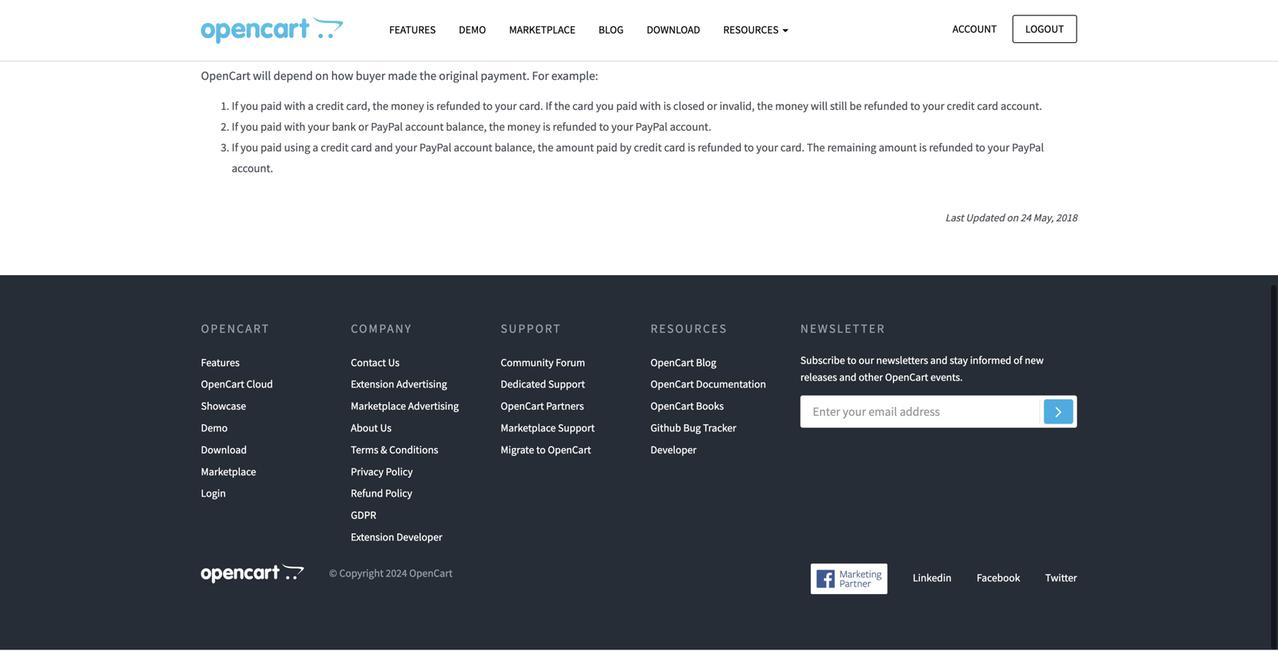 Task type: describe. For each thing, give the bounding box(es) containing it.
about us
[[351, 422, 392, 436]]

advertising for marketplace advertising
[[408, 400, 459, 414]]

bug
[[684, 422, 701, 436]]

opencart right 2024
[[409, 568, 453, 581]]

how
[[331, 69, 354, 84]]

linkedin link
[[913, 572, 952, 586]]

marketplace for the left marketplace link
[[201, 466, 256, 480]]

subscribe
[[801, 354, 846, 368]]

2 horizontal spatial money
[[776, 99, 809, 114]]

github bug tracker link
[[651, 418, 737, 440]]

2 horizontal spatial and
[[931, 354, 948, 368]]

angle right image
[[1056, 404, 1063, 422]]

0 vertical spatial support
[[501, 322, 562, 338]]

updated
[[966, 212, 1005, 226]]

blog link
[[587, 16, 636, 43]]

github
[[651, 422, 682, 436]]

marketplace for topmost marketplace link
[[509, 23, 576, 37]]

community
[[501, 357, 554, 370]]

download for demo
[[201, 444, 247, 458]]

opencart inside subscribe to our newsletters and stay informed of new releases and other opencart events.
[[886, 372, 929, 385]]

login link
[[201, 484, 226, 506]]

buyer
[[356, 69, 386, 84]]

about
[[351, 422, 378, 436]]

opencart for opencart will depend on how buyer made the original payment. for example:
[[201, 69, 251, 84]]

be
[[850, 99, 862, 114]]

extension advertising
[[351, 378, 447, 392]]

©
[[329, 568, 337, 581]]

opencart for opencart
[[201, 322, 270, 338]]

resources link
[[712, 16, 800, 43]]

opencart for opencart cloud
[[201, 378, 244, 392]]

refunded down original
[[437, 99, 481, 114]]

opencart partners link
[[501, 396, 584, 418]]

0 horizontal spatial money
[[391, 99, 424, 114]]

original
[[439, 69, 478, 84]]

us for contact us
[[388, 357, 400, 370]]

0 horizontal spatial demo link
[[201, 418, 228, 440]]

policy for refund policy
[[385, 488, 412, 501]]

opencart partners
[[501, 400, 584, 414]]

copyright
[[340, 568, 384, 581]]

how
[[201, 35, 236, 58]]

showcase link
[[201, 396, 246, 418]]

the right "invalid,"
[[757, 99, 773, 114]]

support for marketplace
[[558, 422, 595, 436]]

1 vertical spatial or
[[358, 120, 369, 135]]

is down the for
[[543, 120, 551, 135]]

is down closed on the top right
[[688, 141, 696, 156]]

last
[[946, 212, 964, 226]]

0 horizontal spatial demo
[[201, 422, 228, 436]]

our
[[859, 354, 875, 368]]

linkedin
[[913, 572, 952, 586]]

0 vertical spatial a
[[308, 99, 314, 114]]

the down example:
[[555, 99, 570, 114]]

card,
[[346, 99, 370, 114]]

the
[[807, 141, 825, 156]]

0 horizontal spatial developer
[[397, 531, 443, 545]]

company
[[351, 322, 412, 338]]

depend
[[274, 69, 313, 84]]

&
[[381, 444, 387, 458]]

1 vertical spatial resources
[[651, 322, 728, 338]]

still
[[831, 99, 848, 114]]

refunded right be
[[864, 99, 909, 114]]

forum
[[556, 357, 586, 370]]

opencart books link
[[651, 396, 724, 418]]

0 vertical spatial or
[[707, 99, 718, 114]]

opencart documentation link
[[651, 375, 766, 396]]

opencart for opencart documentation
[[651, 378, 694, 392]]

extension for extension advertising
[[351, 378, 395, 392]]

newsletters
[[877, 354, 929, 368]]

1 horizontal spatial demo
[[459, 23, 486, 37]]

account link
[[940, 15, 1011, 43]]

us for about us
[[380, 422, 392, 436]]

opencart cloud
[[201, 378, 273, 392]]

facebook link
[[977, 572, 1021, 586]]

gdpr link
[[351, 506, 377, 527]]

twitter link
[[1046, 572, 1078, 586]]

the down the for
[[538, 141, 554, 156]]

0 vertical spatial balance,
[[446, 120, 487, 135]]

will for opencart
[[253, 69, 271, 84]]

0 vertical spatial blog
[[599, 23, 624, 37]]

opencart books
[[651, 400, 724, 414]]

1 vertical spatial account
[[454, 141, 493, 156]]

marketplace for marketplace advertising
[[351, 400, 406, 414]]

subscribe to our newsletters and stay informed of new releases and other opencart events.
[[801, 354, 1044, 385]]

refunded down "invalid,"
[[698, 141, 742, 156]]

documentation
[[696, 378, 766, 392]]

opencart blog
[[651, 357, 717, 370]]

payment.
[[481, 69, 530, 84]]

conditions
[[389, 444, 438, 458]]

refund policy link
[[351, 484, 412, 506]]

2 amount from the left
[[879, 141, 917, 156]]

facebook
[[977, 572, 1021, 586]]

1 vertical spatial a
[[313, 141, 319, 156]]

for
[[532, 69, 549, 84]]

dedicated support
[[501, 378, 585, 392]]

marketplace for marketplace support
[[501, 422, 556, 436]]

opencart cloud link
[[201, 375, 273, 396]]

bank
[[332, 120, 356, 135]]

community forum link
[[501, 353, 586, 375]]

facebook marketing partner image
[[811, 565, 888, 596]]

1 horizontal spatial and
[[840, 372, 857, 385]]

opencart - refund policy image
[[201, 16, 343, 44]]

opencart blog link
[[651, 353, 717, 375]]

extension advertising link
[[351, 375, 447, 396]]

0 vertical spatial account.
[[1001, 99, 1043, 114]]

dedicated
[[501, 378, 546, 392]]

refund
[[351, 488, 383, 501]]

opencart documentation
[[651, 378, 766, 392]]

may,
[[1034, 212, 1054, 226]]



Task type: locate. For each thing, give the bounding box(es) containing it.
releases
[[801, 372, 838, 385]]

migrate
[[501, 444, 534, 458]]

opencart for opencart books
[[651, 400, 694, 414]]

2 policy from the top
[[385, 488, 412, 501]]

features link for opencart cloud
[[201, 353, 240, 375]]

0 vertical spatial developer
[[651, 444, 697, 458]]

extension for extension developer
[[351, 531, 395, 545]]

0 vertical spatial card.
[[519, 99, 544, 114]]

0 horizontal spatial card.
[[519, 99, 544, 114]]

opencart up showcase
[[201, 378, 244, 392]]

demo link
[[448, 16, 498, 43], [201, 418, 228, 440]]

1 vertical spatial support
[[549, 378, 585, 392]]

0 vertical spatial advertising
[[397, 378, 447, 392]]

advertising up 'marketplace advertising'
[[397, 378, 447, 392]]

download for blog
[[647, 23, 701, 37]]

advertising down extension advertising link
[[408, 400, 459, 414]]

amount left by
[[556, 141, 594, 156]]

invalid,
[[720, 99, 755, 114]]

the down payment.
[[489, 120, 505, 135]]

0 vertical spatial resources
[[724, 23, 781, 37]]

download right blog link
[[647, 23, 701, 37]]

0 vertical spatial demo link
[[448, 16, 498, 43]]

marketplace support
[[501, 422, 595, 436]]

terms & conditions
[[351, 444, 438, 458]]

gdpr
[[351, 509, 377, 523]]

will right how
[[240, 35, 267, 58]]

with left closed on the top right
[[640, 99, 661, 114]]

0 vertical spatial and
[[375, 141, 393, 156]]

account.
[[1001, 99, 1043, 114], [670, 120, 712, 135], [232, 162, 273, 176]]

migrate to opencart link
[[501, 440, 591, 462]]

to inside subscribe to our newsletters and stay informed of new releases and other opencart events.
[[848, 354, 857, 368]]

opencart inside opencart cloud link
[[201, 378, 244, 392]]

2 vertical spatial support
[[558, 422, 595, 436]]

0 vertical spatial features link
[[378, 16, 448, 43]]

policy down terms & conditions link
[[386, 466, 413, 480]]

about us link
[[351, 418, 392, 440]]

0 horizontal spatial balance,
[[446, 120, 487, 135]]

advertising for extension advertising
[[397, 378, 447, 392]]

using
[[284, 141, 310, 156]]

2024
[[386, 568, 407, 581]]

will for how
[[240, 35, 267, 58]]

1 vertical spatial and
[[931, 354, 948, 368]]

with
[[284, 99, 306, 114], [640, 99, 661, 114], [284, 120, 306, 135]]

support down partners
[[558, 422, 595, 436]]

newsletter
[[801, 322, 886, 338]]

0 horizontal spatial account
[[405, 120, 444, 135]]

if you paid with a credit card, the money is refunded to your card. if the card you paid with is closed or invalid, the money will still be refunded to your credit card account. if you paid with your bank or paypal account balance, the money is refunded to your paypal account. if you paid using a credit card and your paypal account balance, the amount paid by credit card is refunded to your card. the remaining amount is refunded to your paypal account.
[[232, 99, 1044, 176]]

extension developer
[[351, 531, 443, 545]]

1 vertical spatial account.
[[670, 120, 712, 135]]

1 horizontal spatial blog
[[696, 357, 717, 370]]

contact us link
[[351, 353, 400, 375]]

money
[[391, 99, 424, 114], [776, 99, 809, 114], [507, 120, 541, 135]]

last updated on 24 may, 2018
[[946, 212, 1078, 226]]

0 horizontal spatial features link
[[201, 353, 240, 375]]

opencart inside opencart partners link
[[501, 400, 544, 414]]

features link up opencart cloud
[[201, 353, 240, 375]]

the right made
[[420, 69, 437, 84]]

1 horizontal spatial download
[[647, 23, 701, 37]]

1 vertical spatial demo link
[[201, 418, 228, 440]]

0 vertical spatial extension
[[351, 378, 395, 392]]

opencart down opencart blog link
[[651, 378, 694, 392]]

0 horizontal spatial amount
[[556, 141, 594, 156]]

amount right remaining
[[879, 141, 917, 156]]

extension developer link
[[351, 527, 443, 549]]

1 horizontal spatial amount
[[879, 141, 917, 156]]

terms & conditions link
[[351, 440, 438, 462]]

policy for privacy policy
[[386, 466, 413, 480]]

1 horizontal spatial download link
[[636, 16, 712, 43]]

0 vertical spatial demo
[[459, 23, 486, 37]]

1 vertical spatial features link
[[201, 353, 240, 375]]

opencart for opencart blog
[[651, 357, 694, 370]]

marketplace up the about us
[[351, 400, 406, 414]]

24
[[1021, 212, 1032, 226]]

remaining
[[828, 141, 877, 156]]

privacy
[[351, 466, 384, 480]]

is down 'opencart will depend on how buyer made the original payment. for example:'
[[427, 99, 434, 114]]

demo down the showcase link
[[201, 422, 228, 436]]

account down original
[[454, 141, 493, 156]]

how will you receive the refund
[[201, 35, 442, 58]]

demo
[[459, 23, 486, 37], [201, 422, 228, 436]]

and up events.
[[931, 354, 948, 368]]

and inside "if you paid with a credit card, the money is refunded to your card. if the card you paid with is closed or invalid, the money will still be refunded to your credit card account. if you paid with your bank or paypal account balance, the money is refunded to your paypal account. if you paid using a credit card and your paypal account balance, the amount paid by credit card is refunded to your card. the remaining amount is refunded to your paypal account."
[[375, 141, 393, 156]]

showcase
[[201, 400, 246, 414]]

policy inside refund policy link
[[385, 488, 412, 501]]

marketplace
[[509, 23, 576, 37], [351, 400, 406, 414], [501, 422, 556, 436], [201, 466, 256, 480]]

opencart up github
[[651, 400, 694, 414]]

1 horizontal spatial demo link
[[448, 16, 498, 43]]

is left closed on the top right
[[664, 99, 671, 114]]

0 vertical spatial us
[[388, 357, 400, 370]]

account
[[405, 120, 444, 135], [454, 141, 493, 156]]

opencart inside opencart blog link
[[651, 357, 694, 370]]

1 vertical spatial demo
[[201, 422, 228, 436]]

developer down github
[[651, 444, 697, 458]]

balance, down payment.
[[495, 141, 536, 156]]

download link
[[636, 16, 712, 43], [201, 440, 247, 462]]

with up 'using'
[[284, 120, 306, 135]]

1 vertical spatial blog
[[696, 357, 717, 370]]

1 horizontal spatial balance,
[[495, 141, 536, 156]]

a right 'using'
[[313, 141, 319, 156]]

1 horizontal spatial developer
[[651, 444, 697, 458]]

new
[[1025, 354, 1044, 368]]

opencart down how
[[201, 69, 251, 84]]

opencart down newsletters
[[886, 372, 929, 385]]

the up "buyer"
[[362, 35, 387, 58]]

extension down contact us link
[[351, 378, 395, 392]]

a
[[308, 99, 314, 114], [313, 141, 319, 156]]

© copyright 2024 opencart
[[329, 568, 453, 581]]

tracker
[[703, 422, 737, 436]]

1 horizontal spatial marketplace link
[[498, 16, 587, 43]]

refund
[[391, 35, 442, 58]]

opencart up "opencart documentation"
[[651, 357, 694, 370]]

0 horizontal spatial on
[[316, 69, 329, 84]]

1 vertical spatial policy
[[385, 488, 412, 501]]

opencart image
[[201, 565, 304, 585]]

card. down the for
[[519, 99, 544, 114]]

is right remaining
[[920, 141, 927, 156]]

us up extension advertising
[[388, 357, 400, 370]]

opencart up opencart cloud
[[201, 322, 270, 338]]

1 extension from the top
[[351, 378, 395, 392]]

contact us
[[351, 357, 400, 370]]

marketplace up login
[[201, 466, 256, 480]]

features link up made
[[378, 16, 448, 43]]

0 horizontal spatial download link
[[201, 440, 247, 462]]

money down made
[[391, 99, 424, 114]]

us inside about us link
[[380, 422, 392, 436]]

on left 24
[[1007, 212, 1019, 226]]

0 horizontal spatial or
[[358, 120, 369, 135]]

developer up 2024
[[397, 531, 443, 545]]

download link for demo
[[201, 440, 247, 462]]

0 vertical spatial will
[[240, 35, 267, 58]]

1 vertical spatial marketplace link
[[201, 462, 256, 484]]

example:
[[552, 69, 599, 84]]

card. left the
[[781, 141, 805, 156]]

with down depend
[[284, 99, 306, 114]]

demo link up original
[[448, 16, 498, 43]]

us right about
[[380, 422, 392, 436]]

your
[[495, 99, 517, 114], [923, 99, 945, 114], [308, 120, 330, 135], [612, 120, 634, 135], [396, 141, 417, 156], [757, 141, 779, 156], [988, 141, 1010, 156]]

features for demo
[[389, 23, 436, 37]]

policy down privacy policy link
[[385, 488, 412, 501]]

amount
[[556, 141, 594, 156], [879, 141, 917, 156]]

a down depend
[[308, 99, 314, 114]]

login
[[201, 488, 226, 501]]

2 horizontal spatial account.
[[1001, 99, 1043, 114]]

2 extension from the top
[[351, 531, 395, 545]]

opencart inside migrate to opencart link
[[548, 444, 591, 458]]

will left depend
[[253, 69, 271, 84]]

marketplace link
[[498, 16, 587, 43], [201, 462, 256, 484]]

1 horizontal spatial features link
[[378, 16, 448, 43]]

advertising
[[397, 378, 447, 392], [408, 400, 459, 414]]

us inside contact us link
[[388, 357, 400, 370]]

terms
[[351, 444, 379, 458]]

privacy policy link
[[351, 462, 413, 484]]

0 vertical spatial download
[[647, 23, 701, 37]]

refunded up last
[[930, 141, 974, 156]]

1 horizontal spatial account
[[454, 141, 493, 156]]

0 horizontal spatial account.
[[232, 162, 273, 176]]

1 vertical spatial us
[[380, 422, 392, 436]]

other
[[859, 372, 883, 385]]

refund policy
[[351, 488, 412, 501]]

community forum
[[501, 357, 586, 370]]

0 horizontal spatial features
[[201, 357, 240, 370]]

cloud
[[247, 378, 273, 392]]

or right closed on the top right
[[707, 99, 718, 114]]

1 horizontal spatial money
[[507, 120, 541, 135]]

events.
[[931, 372, 963, 385]]

twitter
[[1046, 572, 1078, 586]]

features up made
[[389, 23, 436, 37]]

demo up original
[[459, 23, 486, 37]]

blog
[[599, 23, 624, 37], [696, 357, 717, 370]]

0 vertical spatial marketplace link
[[498, 16, 587, 43]]

of
[[1014, 354, 1023, 368]]

support up partners
[[549, 378, 585, 392]]

policy inside privacy policy link
[[386, 466, 413, 480]]

on
[[316, 69, 329, 84], [1007, 212, 1019, 226]]

download link for blog
[[636, 16, 712, 43]]

features for opencart cloud
[[201, 357, 240, 370]]

1 vertical spatial balance,
[[495, 141, 536, 156]]

partners
[[546, 400, 584, 414]]

1 vertical spatial download link
[[201, 440, 247, 462]]

marketplace support link
[[501, 418, 595, 440]]

privacy policy
[[351, 466, 413, 480]]

1 vertical spatial on
[[1007, 212, 1019, 226]]

0 horizontal spatial blog
[[599, 23, 624, 37]]

Enter your email address text field
[[801, 397, 1078, 429]]

0 horizontal spatial download
[[201, 444, 247, 458]]

made
[[388, 69, 417, 84]]

extension
[[351, 378, 395, 392], [351, 531, 395, 545]]

the right card,
[[373, 99, 389, 114]]

on left how
[[316, 69, 329, 84]]

and down "buyer"
[[375, 141, 393, 156]]

support
[[501, 322, 562, 338], [549, 378, 585, 392], [558, 422, 595, 436]]

1 vertical spatial advertising
[[408, 400, 459, 414]]

demo link down showcase
[[201, 418, 228, 440]]

opencart will depend on how buyer made the original payment. for example:
[[201, 69, 599, 84]]

migrate to opencart
[[501, 444, 591, 458]]

developer
[[651, 444, 697, 458], [397, 531, 443, 545]]

2 vertical spatial will
[[811, 99, 828, 114]]

0 horizontal spatial marketplace link
[[201, 462, 256, 484]]

to
[[483, 99, 493, 114], [911, 99, 921, 114], [599, 120, 609, 135], [744, 141, 754, 156], [976, 141, 986, 156], [848, 354, 857, 368], [537, 444, 546, 458]]

opencart for opencart partners
[[501, 400, 544, 414]]

1 horizontal spatial or
[[707, 99, 718, 114]]

will left the still
[[811, 99, 828, 114]]

account down made
[[405, 120, 444, 135]]

1 vertical spatial will
[[253, 69, 271, 84]]

1 horizontal spatial card.
[[781, 141, 805, 156]]

0 vertical spatial features
[[389, 23, 436, 37]]

money down the for
[[507, 120, 541, 135]]

money left the still
[[776, 99, 809, 114]]

marketplace advertising
[[351, 400, 459, 414]]

features link for demo
[[378, 16, 448, 43]]

marketplace up the for
[[509, 23, 576, 37]]

extension down "gdpr" link on the left bottom of page
[[351, 531, 395, 545]]

1 horizontal spatial account.
[[670, 120, 712, 135]]

marketplace up migrate
[[501, 422, 556, 436]]

1 vertical spatial card.
[[781, 141, 805, 156]]

is
[[427, 99, 434, 114], [664, 99, 671, 114], [543, 120, 551, 135], [688, 141, 696, 156], [920, 141, 927, 156]]

features link
[[378, 16, 448, 43], [201, 353, 240, 375]]

or right bank
[[358, 120, 369, 135]]

1 amount from the left
[[556, 141, 594, 156]]

marketplace link up login
[[201, 462, 256, 484]]

receive
[[303, 35, 358, 58]]

opencart down marketplace support link
[[548, 444, 591, 458]]

0 vertical spatial account
[[405, 120, 444, 135]]

0 vertical spatial on
[[316, 69, 329, 84]]

1 horizontal spatial on
[[1007, 212, 1019, 226]]

0 vertical spatial download link
[[636, 16, 712, 43]]

marketplace advertising link
[[351, 396, 459, 418]]

refunded down example:
[[553, 120, 597, 135]]

if
[[232, 99, 238, 114], [546, 99, 552, 114], [232, 120, 238, 135], [232, 141, 238, 156]]

stay
[[950, 354, 968, 368]]

github bug tracker
[[651, 422, 737, 436]]

1 vertical spatial download
[[201, 444, 247, 458]]

paid
[[261, 99, 282, 114], [616, 99, 638, 114], [261, 120, 282, 135], [261, 141, 282, 156], [597, 141, 618, 156]]

2 vertical spatial and
[[840, 372, 857, 385]]

account
[[953, 22, 997, 36]]

0 vertical spatial policy
[[386, 466, 413, 480]]

1 horizontal spatial features
[[389, 23, 436, 37]]

balance, down original
[[446, 120, 487, 135]]

1 policy from the top
[[386, 466, 413, 480]]

1 vertical spatial features
[[201, 357, 240, 370]]

us
[[388, 357, 400, 370], [380, 422, 392, 436]]

contact
[[351, 357, 386, 370]]

opencart inside opencart books link
[[651, 400, 694, 414]]

by
[[620, 141, 632, 156]]

books
[[696, 400, 724, 414]]

download down the showcase link
[[201, 444, 247, 458]]

you
[[271, 35, 299, 58], [241, 99, 258, 114], [596, 99, 614, 114], [241, 120, 258, 135], [241, 141, 258, 156]]

resources
[[724, 23, 781, 37], [651, 322, 728, 338]]

features up opencart cloud
[[201, 357, 240, 370]]

support up the community
[[501, 322, 562, 338]]

0 horizontal spatial and
[[375, 141, 393, 156]]

support for dedicated
[[549, 378, 585, 392]]

will inside "if you paid with a credit card, the money is refunded to your card. if the card you paid with is closed or invalid, the money will still be refunded to your credit card account. if you paid with your bank or paypal account balance, the money is refunded to your paypal account. if you paid using a credit card and your paypal account balance, the amount paid by credit card is refunded to your card. the remaining amount is refunded to your paypal account."
[[811, 99, 828, 114]]

1 vertical spatial extension
[[351, 531, 395, 545]]

and left the other
[[840, 372, 857, 385]]

opencart down dedicated
[[501, 400, 544, 414]]

opencart inside opencart documentation link
[[651, 378, 694, 392]]

1 vertical spatial developer
[[397, 531, 443, 545]]

dedicated support link
[[501, 375, 585, 396]]

2 vertical spatial account.
[[232, 162, 273, 176]]

marketplace link up the for
[[498, 16, 587, 43]]



Task type: vqa. For each thing, say whether or not it's contained in the screenshot.
Facebook link on the bottom right of page
yes



